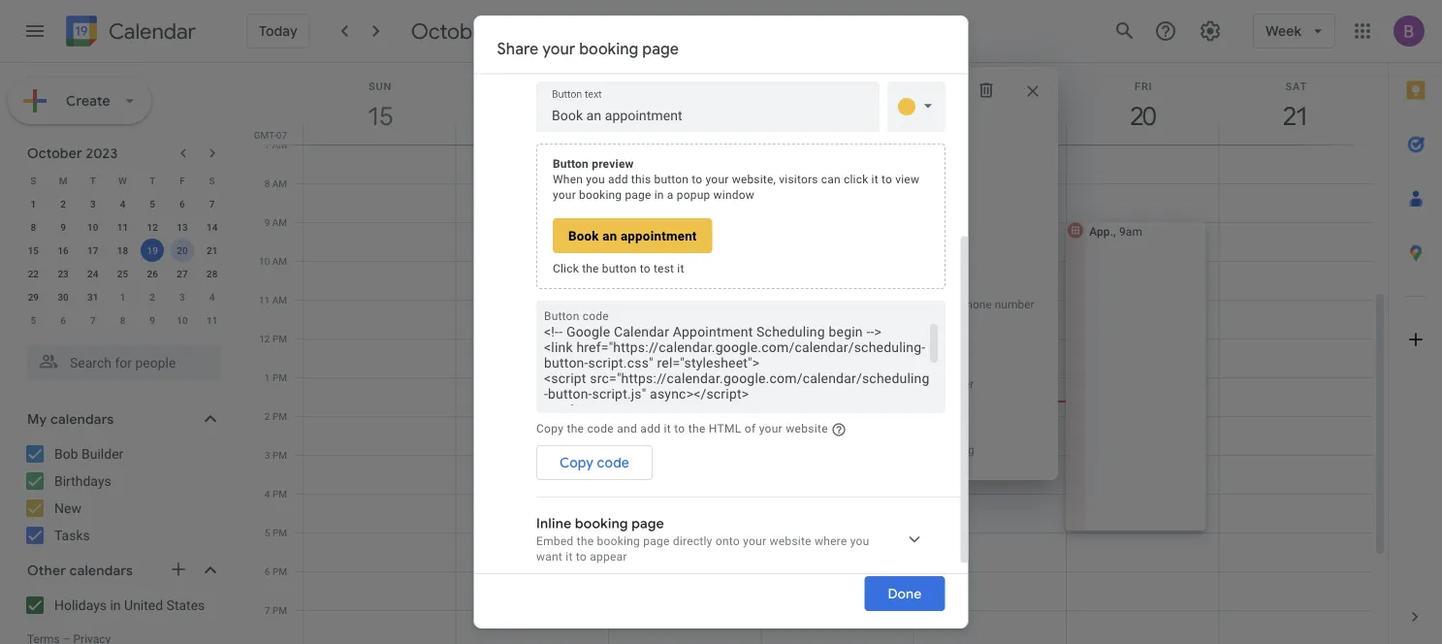 Task type: describe. For each thing, give the bounding box(es) containing it.
onto
[[715, 534, 740, 548]]

1 t from the left
[[90, 175, 96, 186]]

5 for 5 pm
[[265, 527, 270, 538]]

times
[[718, 443, 747, 457]]

25
[[117, 268, 128, 279]]

button for button preview when you add this button to your website, visitors can click it to view your booking page in a popup window
[[553, 157, 588, 171]]

html
[[709, 422, 741, 436]]

row containing 8
[[18, 215, 227, 239]]

20 cell
[[167, 239, 197, 262]]

and
[[617, 422, 637, 436]]

0 horizontal spatial october
[[27, 145, 82, 162]]

preview
[[592, 157, 634, 171]]

m
[[59, 175, 67, 186]]

states
[[166, 597, 205, 613]]

5 for november 5 element
[[31, 314, 36, 326]]

busy
[[690, 443, 715, 457]]

21 element
[[200, 239, 224, 262]]

click
[[553, 262, 579, 276]]

you inside inline booking page embed the booking page directly onto your website where you want it to appear
[[850, 534, 869, 548]]

7 pm
[[265, 604, 287, 616]]

november 6 element
[[51, 309, 75, 332]]

14 element
[[200, 215, 224, 239]]

4 for november 4 element
[[209, 291, 215, 303]]

copy for copy code
[[559, 454, 593, 471]]

26
[[147, 268, 158, 279]]

11 for 11 element
[[117, 221, 128, 233]]

11 element
[[111, 215, 134, 239]]

am for 7 am
[[272, 139, 287, 150]]

booking form first name · last name · email address · phone number birthday
[[690, 358, 974, 408]]

copy the code and add it to the html of your website
[[536, 422, 828, 436]]

provide
[[900, 298, 938, 311]]

booking inside button preview when you add this button to your website, visitors can click it to view your booking page in a popup window
[[579, 188, 622, 202]]

19 cell
[[138, 239, 167, 262]]

pm for 4 pm
[[273, 488, 287, 500]]

1 s from the left
[[30, 175, 36, 186]]

copy code button
[[536, 445, 652, 480]]

w
[[118, 175, 127, 186]]

call
[[732, 278, 753, 294]]

19, today element
[[141, 239, 164, 262]]

in inside button preview when you add this button to your website, visitors can click it to view your booking page in a popup window
[[654, 188, 664, 202]]

unavailable
[[854, 443, 913, 457]]

1 column header from the left
[[303, 63, 456, 145]]

7 up 14 element
[[209, 198, 215, 210]]

10 element
[[81, 215, 105, 239]]

to left the "html"
[[674, 422, 685, 436]]

visitors
[[779, 173, 818, 186]]

26 element
[[141, 262, 164, 285]]

embed
[[536, 534, 573, 548]]

2 pm
[[265, 410, 287, 422]]

0 horizontal spatial 8
[[31, 221, 36, 233]]

0 horizontal spatial 2023
[[86, 145, 118, 162]]

delete appointment schedule image
[[977, 81, 996, 100]]

9 for november 9 element
[[150, 314, 155, 326]]

address
[[849, 377, 890, 391]]

other
[[27, 562, 66, 579]]

5 pm
[[265, 527, 287, 538]]

pm for 6 pm
[[273, 566, 287, 577]]

november 1 element
[[111, 285, 134, 309]]

the up 'busy'
[[688, 422, 705, 436]]

1 horizontal spatial october 2023
[[411, 17, 545, 45]]

1 vertical spatial code
[[587, 422, 614, 436]]

copy for copy the code and add it to the html of your website
[[536, 422, 563, 436]]

directly
[[673, 534, 712, 548]]

20
[[177, 244, 188, 256]]

view
[[895, 173, 919, 186]]

25 element
[[111, 262, 134, 285]]

inline
[[536, 515, 571, 532]]

new
[[54, 500, 81, 516]]

pages
[[825, 240, 865, 257]]

3 for november 3 'element' at the top left of page
[[180, 291, 185, 303]]

number inside phone call the person making the appointment will provide the phone number
[[995, 298, 1035, 311]]

appointment inside phone call the person making the appointment will provide the phone number
[[811, 298, 877, 311]]

pm for 12 pm
[[273, 333, 287, 344]]

22 element
[[22, 262, 45, 285]]

18 element
[[111, 239, 134, 262]]

of
[[744, 422, 756, 436]]

7 am
[[265, 139, 287, 150]]

10 for 10 element
[[87, 221, 98, 233]]

it right and
[[664, 422, 671, 436]]

november 10 element
[[171, 309, 194, 332]]

app. heading
[[690, 133, 735, 160]]

test
[[653, 262, 674, 276]]

birthdays
[[54, 473, 111, 489]]

1 pm
[[265, 372, 287, 383]]

bob builder
[[54, 446, 124, 462]]

am for 8 am
[[272, 178, 287, 189]]

0 horizontal spatial in
[[110, 597, 121, 613]]

november 5 element
[[22, 309, 45, 332]]

phone inside the "booking form first name · last name · email address · phone number birthday"
[[899, 377, 932, 391]]

are
[[835, 443, 852, 457]]

10 am
[[259, 255, 287, 267]]

an
[[602, 228, 617, 244]]

2 for november 2 element
[[150, 291, 155, 303]]

22
[[28, 268, 39, 279]]

0 vertical spatial 1
[[31, 198, 36, 210]]

grid containing app.
[[248, 63, 1388, 644]]

see all your booking pages link
[[690, 240, 865, 257]]

click the button to test it
[[553, 262, 684, 276]]

2 s from the left
[[209, 175, 215, 186]]

book an appointment button
[[553, 218, 712, 253]]

inline booking page embed the booking page directly onto your website where you want it to appear
[[536, 515, 872, 564]]

calendars for other calendars
[[69, 562, 133, 579]]

my calendars button
[[4, 404, 241, 435]]

row containing s
[[18, 169, 227, 192]]

where
[[814, 534, 847, 548]]

can
[[821, 173, 840, 186]]

to left test
[[640, 262, 650, 276]]

row containing 22
[[18, 262, 227, 285]]

popup
[[676, 188, 710, 202]]

4 for 4 pm
[[265, 488, 270, 500]]

share your booking page
[[497, 39, 679, 59]]

3 · from the left
[[893, 377, 896, 391]]

add for and
[[640, 422, 660, 436]]

07
[[276, 129, 287, 141]]

1 for november 1 element
[[120, 291, 125, 303]]

add for you
[[608, 173, 628, 186]]

row containing 1
[[18, 192, 227, 215]]

0 vertical spatial 2
[[60, 198, 66, 210]]

pm for 2 pm
[[273, 410, 287, 422]]

november 8 element
[[111, 309, 134, 332]]

4 pm
[[265, 488, 287, 500]]

am for 11 am
[[272, 294, 287, 306]]

am for 10 am
[[272, 255, 287, 267]]

6 pm
[[265, 566, 287, 577]]

31 element
[[81, 285, 105, 309]]

7 column header from the left
[[1219, 63, 1373, 145]]

october 2023 grid
[[18, 169, 227, 332]]

20 element
[[171, 239, 194, 262]]

you inside button preview when you add this button to your website, visitors can click it to view your booking page in a popup window
[[586, 173, 605, 186]]

today button
[[246, 14, 310, 49]]

the right the making
[[792, 298, 808, 311]]

app. for app. , 9am
[[1090, 225, 1114, 238]]

pm for 7 pm
[[273, 604, 287, 616]]

it inside inline booking page embed the booking page directly onto your website where you want it to appear
[[565, 550, 573, 564]]

november 4 element
[[200, 285, 224, 309]]

calendar
[[109, 18, 196, 45]]

appear
[[590, 550, 627, 564]]

to left view
[[881, 173, 892, 186]]

24 element
[[81, 262, 105, 285]]

book an appointment
[[568, 228, 697, 244]]

window
[[713, 188, 754, 202]]

november 7 element
[[81, 309, 105, 332]]

17
[[87, 244, 98, 256]]

0 vertical spatial 4
[[120, 198, 125, 210]]

29
[[28, 291, 39, 303]]

it inside button preview when you add this button to your website, visitors can click it to view your booking page in a popup window
[[871, 173, 878, 186]]

30
[[58, 291, 69, 303]]

10 for november 10 element
[[177, 314, 188, 326]]

15 for 15 min appointments
[[690, 162, 705, 178]]

code for copy
[[597, 454, 629, 471]]

9 for 9 am
[[265, 216, 270, 228]]

to inside inline booking page embed the booking page directly onto your website where you want it to appear
[[576, 550, 586, 564]]

2 name from the left
[[779, 377, 808, 391]]

4 column header from the left
[[761, 63, 915, 145]]

november 3 element
[[171, 285, 194, 309]]

0 horizontal spatial 9
[[60, 221, 66, 233]]

calendar element
[[62, 12, 196, 54]]

12 for 12
[[147, 221, 158, 233]]

last
[[754, 377, 776, 391]]

2 · from the left
[[811, 377, 814, 391]]

share for share
[[914, 207, 951, 224]]

,
[[1114, 225, 1117, 238]]

1 horizontal spatial october
[[411, 17, 493, 45]]

am for 9 am
[[272, 216, 287, 228]]

6 column header from the left
[[1066, 63, 1220, 145]]

the inside inline booking page embed the booking page directly onto your website where you want it to appear
[[576, 534, 594, 548]]

0 horizontal spatial october 2023
[[27, 145, 118, 162]]

person
[[712, 298, 748, 311]]

copy code
[[559, 454, 629, 471]]

16
[[58, 244, 69, 256]]

website,
[[732, 173, 776, 186]]

united
[[124, 597, 163, 613]]

to up popup
[[692, 173, 702, 186]]

18
[[117, 244, 128, 256]]

button for button code
[[544, 309, 579, 323]]

0 vertical spatial 2023
[[498, 17, 545, 45]]



Task type: locate. For each thing, give the bounding box(es) containing it.
the
[[690, 298, 709, 311]]

1 vertical spatial number
[[935, 377, 974, 391]]

9 down november 2 element
[[150, 314, 155, 326]]

29 element
[[22, 285, 45, 309]]

0 vertical spatial 5
[[150, 198, 155, 210]]

0 vertical spatial in
[[654, 188, 664, 202]]

1 vertical spatial share
[[914, 207, 951, 224]]

holidays
[[54, 597, 107, 613]]

1 vertical spatial 4
[[209, 291, 215, 303]]

this inside button preview when you add this button to your website, visitors can click it to view your booking page in a popup window
[[631, 173, 651, 186]]

1 vertical spatial 15
[[28, 244, 39, 256]]

4 down 28 element at the left top of the page
[[209, 291, 215, 303]]

9am
[[1120, 225, 1143, 238]]

button preview when you add this button to your website, visitors can click it to view your booking page in a popup window
[[553, 157, 919, 202]]

4 pm from the top
[[273, 449, 287, 461]]

0 horizontal spatial builder
[[82, 446, 124, 462]]

0 vertical spatial 6
[[180, 198, 185, 210]]

6 for 6 pm
[[265, 566, 270, 577]]

2 vertical spatial 6
[[265, 566, 270, 577]]

3 up 10 element
[[90, 198, 96, 210]]

you down preview at the left of the page
[[586, 173, 605, 186]]

bookable appointment schedule
[[690, 117, 898, 129]]

button
[[654, 173, 689, 186], [602, 262, 636, 276]]

appointment up appointments
[[753, 117, 836, 129]]

2 vertical spatial 11
[[207, 314, 218, 326]]

12 element
[[141, 215, 164, 239]]

0 vertical spatial 10
[[87, 221, 98, 233]]

1 vertical spatial button
[[544, 309, 579, 323]]

0 horizontal spatial number
[[935, 377, 974, 391]]

bob for bob builder busy times on this calendar are unavailable for booking
[[690, 423, 714, 439]]

1 vertical spatial button
[[602, 262, 636, 276]]

2 for 2 pm
[[265, 410, 270, 422]]

booking inside bob builder busy times on this calendar are unavailable for booking
[[933, 443, 975, 457]]

15 left 'min' on the top
[[690, 162, 705, 178]]

3 pm
[[265, 449, 287, 461]]

bob up 'busy'
[[690, 423, 714, 439]]

0 horizontal spatial add
[[608, 173, 628, 186]]

12 up 19 on the top of the page
[[147, 221, 158, 233]]

0 vertical spatial 11
[[117, 221, 128, 233]]

11 down 10 am
[[259, 294, 270, 306]]

want
[[536, 550, 562, 564]]

27 element
[[171, 262, 194, 285]]

gmt-07
[[254, 129, 287, 141]]

button down the click on the left top
[[544, 309, 579, 323]]

2 horizontal spatial 11
[[259, 294, 270, 306]]

min
[[709, 162, 732, 178]]

page inside button preview when you add this button to your website, visitors can click it to view your booking page in a popup window
[[625, 188, 651, 202]]

share for share your booking page
[[497, 39, 539, 59]]

0 horizontal spatial this
[[631, 173, 651, 186]]

phone up the
[[690, 278, 728, 294]]

15 inside 'element'
[[28, 244, 39, 256]]

done
[[888, 585, 922, 602]]

2 vertical spatial 10
[[177, 314, 188, 326]]

2 vertical spatial code
[[597, 454, 629, 471]]

4
[[120, 198, 125, 210], [209, 291, 215, 303], [265, 488, 270, 500]]

0 vertical spatial website
[[786, 422, 828, 436]]

the up copy code
[[567, 422, 584, 436]]

0 vertical spatial button
[[654, 173, 689, 186]]

7 down 6 pm
[[265, 604, 270, 616]]

code down click the button to test it
[[582, 309, 608, 323]]

5 down 29 element
[[31, 314, 36, 326]]

0 horizontal spatial button
[[602, 262, 636, 276]]

2 vertical spatial 2
[[265, 410, 270, 422]]

8
[[265, 178, 270, 189], [31, 221, 36, 233], [120, 314, 125, 326]]

row containing 29
[[18, 285, 227, 309]]

0 vertical spatial 8
[[265, 178, 270, 189]]

1 row from the top
[[18, 169, 227, 192]]

11 up 18
[[117, 221, 128, 233]]

1 vertical spatial 8
[[31, 221, 36, 233]]

14
[[207, 221, 218, 233]]

1 horizontal spatial 9
[[150, 314, 155, 326]]

row containing 5
[[18, 309, 227, 332]]

calendars inside dropdown button
[[69, 562, 133, 579]]

row containing 15
[[18, 239, 227, 262]]

1 horizontal spatial 5
[[150, 198, 155, 210]]

website left where
[[769, 534, 811, 548]]

8 for november 8 element
[[120, 314, 125, 326]]

schedule
[[839, 117, 898, 129]]

gmt-
[[254, 129, 276, 141]]

2 down m
[[60, 198, 66, 210]]

f
[[180, 175, 185, 186]]

1 vertical spatial appointment
[[620, 228, 697, 244]]

10 for 10 am
[[259, 255, 270, 267]]

1 horizontal spatial 2023
[[498, 17, 545, 45]]

phone
[[960, 298, 992, 311]]

3 am from the top
[[272, 216, 287, 228]]

november 9 element
[[141, 309, 164, 332]]

bob builder busy times on this calendar are unavailable for booking
[[690, 423, 975, 457]]

row
[[18, 169, 227, 192], [18, 192, 227, 215], [18, 215, 227, 239], [18, 239, 227, 262], [18, 262, 227, 285], [18, 285, 227, 309], [18, 309, 227, 332]]

4 up 5 pm
[[265, 488, 270, 500]]

1 · from the left
[[748, 377, 751, 391]]

0 vertical spatial october
[[411, 17, 493, 45]]

copy
[[536, 422, 563, 436], [559, 454, 593, 471]]

builder for bob builder busy times on this calendar are unavailable for booking
[[717, 423, 759, 439]]

10 up the 11 am at the top left of the page
[[259, 255, 270, 267]]

5 up 12 element at top left
[[150, 198, 155, 210]]

· left last at the bottom right of the page
[[748, 377, 751, 391]]

appointments
[[736, 162, 822, 178]]

am up 9 am
[[272, 178, 287, 189]]

0 vertical spatial bob
[[690, 423, 714, 439]]

17 element
[[81, 239, 105, 262]]

button up a
[[654, 173, 689, 186]]

button up when
[[553, 157, 588, 171]]

1 pm from the top
[[273, 333, 287, 344]]

share inside "dialog"
[[497, 39, 539, 59]]

to left appear
[[576, 550, 586, 564]]

1 name from the left
[[716, 377, 745, 391]]

0 horizontal spatial bob
[[54, 446, 78, 462]]

2 horizontal spatial 1
[[265, 372, 270, 383]]

1 vertical spatial october
[[27, 145, 82, 162]]

6 up the 7 pm
[[265, 566, 270, 577]]

number down phone
[[935, 377, 974, 391]]

6 down 30 element
[[60, 314, 66, 326]]

8 am
[[265, 178, 287, 189]]

october
[[411, 17, 493, 45], [27, 145, 82, 162]]

click
[[844, 173, 868, 186]]

main drawer image
[[23, 19, 47, 43]]

5 row from the top
[[18, 262, 227, 285]]

1 down "12 pm"
[[265, 372, 270, 383]]

app. , 9am
[[1090, 225, 1143, 238]]

calendar
[[788, 443, 832, 457]]

you right where
[[850, 534, 869, 548]]

0 horizontal spatial you
[[586, 173, 605, 186]]

november 11 element
[[200, 309, 224, 332]]

this down preview at the left of the page
[[631, 173, 651, 186]]

am up "12 pm"
[[272, 294, 287, 306]]

11 for 11 am
[[259, 294, 270, 306]]

bookable
[[690, 117, 750, 129]]

1 vertical spatial copy
[[559, 454, 593, 471]]

holidays in united states
[[54, 597, 205, 613]]

1 horizontal spatial you
[[850, 534, 869, 548]]

1 am from the top
[[272, 139, 287, 150]]

it right want
[[565, 550, 573, 564]]

1 horizontal spatial phone
[[899, 377, 932, 391]]

2
[[60, 198, 66, 210], [150, 291, 155, 303], [265, 410, 270, 422]]

11 for the november 11 element
[[207, 314, 218, 326]]

0 vertical spatial add
[[608, 173, 628, 186]]

1 horizontal spatial name
[[779, 377, 808, 391]]

phone right 'address'
[[899, 377, 932, 391]]

0 horizontal spatial 3
[[90, 198, 96, 210]]

s
[[30, 175, 36, 186], [209, 175, 215, 186]]

2 vertical spatial 5
[[265, 527, 270, 538]]

0 horizontal spatial 12
[[147, 221, 158, 233]]

8 pm from the top
[[273, 604, 287, 616]]

row group containing 1
[[18, 192, 227, 332]]

all
[[717, 240, 732, 257]]

1 horizontal spatial 8
[[120, 314, 125, 326]]

2 pm from the top
[[273, 372, 287, 383]]

today
[[259, 23, 298, 40]]

· right 'address'
[[893, 377, 896, 391]]

appointment inside button
[[620, 228, 697, 244]]

0 horizontal spatial 2
[[60, 198, 66, 210]]

1 vertical spatial add
[[640, 422, 660, 436]]

builder inside bob builder busy times on this calendar are unavailable for booking
[[717, 423, 759, 439]]

bob inside bob builder busy times on this calendar are unavailable for booking
[[690, 423, 714, 439]]

t left the f
[[150, 175, 155, 186]]

0 horizontal spatial 6
[[60, 314, 66, 326]]

none text field inside share your booking page "dialog"
[[552, 102, 864, 129]]

7 pm from the top
[[273, 566, 287, 577]]

0 horizontal spatial ·
[[748, 377, 751, 391]]

2 horizontal spatial 9
[[265, 216, 270, 228]]

2 am from the top
[[272, 178, 287, 189]]

this inside bob builder busy times on this calendar are unavailable for booking
[[766, 443, 785, 457]]

app. for app.
[[690, 133, 735, 160]]

Button code text field
[[544, 324, 938, 406]]

pm for 3 pm
[[273, 449, 287, 461]]

name right last at the bottom right of the page
[[779, 377, 808, 391]]

1 vertical spatial you
[[850, 534, 869, 548]]

5 down 4 pm
[[265, 527, 270, 538]]

21
[[207, 244, 218, 256]]

add down preview at the left of the page
[[608, 173, 628, 186]]

0 vertical spatial share
[[497, 39, 539, 59]]

pm down 6 pm
[[273, 604, 287, 616]]

calendar heading
[[105, 18, 196, 45]]

time
[[742, 326, 772, 342]]

0 horizontal spatial app.
[[690, 133, 735, 160]]

1 horizontal spatial in
[[654, 188, 664, 202]]

this for builder
[[766, 443, 785, 457]]

it right test
[[677, 262, 684, 276]]

7 row from the top
[[18, 309, 227, 332]]

2 vertical spatial appointment
[[811, 298, 877, 311]]

15 for 15
[[28, 244, 39, 256]]

code for button
[[582, 309, 608, 323]]

2 horizontal spatial 10
[[259, 255, 270, 267]]

button inside button preview when you add this button to your website, visitors can click it to view your booking page in a popup window
[[553, 157, 588, 171]]

pm for 5 pm
[[273, 527, 287, 538]]

row group
[[18, 192, 227, 332]]

birthday
[[690, 395, 733, 408]]

12 for 12 pm
[[259, 333, 270, 344]]

meeting
[[690, 326, 739, 342]]

0 horizontal spatial t
[[90, 175, 96, 186]]

0 horizontal spatial s
[[30, 175, 36, 186]]

13 element
[[171, 215, 194, 239]]

7 left 07
[[265, 139, 270, 150]]

7 down 31 element
[[90, 314, 96, 326]]

your inside inline booking page embed the booking page directly onto your website where you want it to appear
[[743, 534, 766, 548]]

2 up 3 pm
[[265, 410, 270, 422]]

0 vertical spatial 15
[[690, 162, 705, 178]]

· left the email
[[811, 377, 814, 391]]

see all your booking pages
[[690, 240, 865, 257]]

copy up "inline"
[[559, 454, 593, 471]]

see
[[690, 240, 714, 257]]

add right and
[[640, 422, 660, 436]]

8 for 8 am
[[265, 178, 270, 189]]

november 2 element
[[141, 285, 164, 309]]

23
[[58, 268, 69, 279]]

bob for bob builder
[[54, 446, 78, 462]]

4 up 11 element
[[120, 198, 125, 210]]

2 vertical spatial 8
[[120, 314, 125, 326]]

t
[[90, 175, 96, 186], [150, 175, 155, 186]]

builder inside my calendars list
[[82, 446, 124, 462]]

0 horizontal spatial name
[[716, 377, 745, 391]]

s right the f
[[209, 175, 215, 186]]

1 vertical spatial website
[[769, 534, 811, 548]]

0 horizontal spatial 5
[[31, 314, 36, 326]]

share your booking page dialog
[[474, 0, 969, 629]]

builder for bob builder
[[82, 446, 124, 462]]

0 vertical spatial october 2023
[[411, 17, 545, 45]]

button inside button preview when you add this button to your website, visitors can click it to view your booking page in a popup window
[[654, 173, 689, 186]]

email
[[817, 377, 846, 391]]

it
[[871, 173, 878, 186], [677, 262, 684, 276], [664, 422, 671, 436], [565, 550, 573, 564]]

15 element
[[22, 239, 45, 262]]

6 for november 6 element at the left of page
[[60, 314, 66, 326]]

for
[[916, 443, 930, 457]]

0 horizontal spatial 10
[[87, 221, 98, 233]]

1 up november 8 element
[[120, 291, 125, 303]]

code
[[582, 309, 608, 323], [587, 422, 614, 436], [597, 454, 629, 471]]

tab list
[[1389, 63, 1443, 590]]

pm up 5 pm
[[273, 488, 287, 500]]

add inside button preview when you add this button to your website, visitors can click it to view your booking page in a popup window
[[608, 173, 628, 186]]

in
[[654, 188, 664, 202], [110, 597, 121, 613]]

None search field
[[0, 338, 241, 380]]

8 up 15 'element'
[[31, 221, 36, 233]]

2 t from the left
[[150, 175, 155, 186]]

copy inside button
[[559, 454, 593, 471]]

16 element
[[51, 239, 75, 262]]

column header
[[303, 63, 456, 145], [455, 63, 609, 145], [608, 63, 762, 145], [761, 63, 915, 145], [914, 63, 1067, 145], [1066, 63, 1220, 145], [1219, 63, 1373, 145]]

in left 'united'
[[110, 597, 121, 613]]

2 vertical spatial 1
[[265, 372, 270, 383]]

the up appear
[[576, 534, 594, 548]]

2023
[[498, 17, 545, 45], [86, 145, 118, 162]]

None text field
[[552, 102, 864, 129]]

1 vertical spatial 12
[[259, 333, 270, 344]]

when
[[553, 173, 583, 186]]

1 horizontal spatial 11
[[207, 314, 218, 326]]

appointment
[[753, 117, 836, 129], [620, 228, 697, 244], [811, 298, 877, 311]]

1 horizontal spatial ·
[[811, 377, 814, 391]]

11 down november 4 element
[[207, 314, 218, 326]]

you
[[586, 173, 605, 186], [850, 534, 869, 548]]

1 horizontal spatial t
[[150, 175, 155, 186]]

2 vertical spatial 3
[[265, 449, 270, 461]]

5 column header from the left
[[914, 63, 1067, 145]]

1 horizontal spatial 6
[[180, 198, 185, 210]]

number inside the "booking form first name · last name · email address · phone number birthday"
[[935, 377, 974, 391]]

phone inside phone call the person making the appointment will provide the phone number
[[690, 278, 728, 294]]

my calendars
[[27, 411, 114, 428]]

4 row from the top
[[18, 239, 227, 262]]

the right the click on the left top
[[582, 262, 599, 276]]

6 up 13 element
[[180, 198, 185, 210]]

my calendars list
[[4, 439, 241, 551]]

10 down november 3 'element' at the top left of page
[[177, 314, 188, 326]]

code left and
[[587, 422, 614, 436]]

3 pm from the top
[[273, 410, 287, 422]]

8 up 9 am
[[265, 178, 270, 189]]

name down booking
[[716, 377, 745, 391]]

pm up 3 pm
[[273, 410, 287, 422]]

0 vertical spatial 3
[[90, 198, 96, 210]]

1 horizontal spatial 12
[[259, 333, 270, 344]]

3 for 3 pm
[[265, 449, 270, 461]]

calendars up bob builder
[[50, 411, 114, 428]]

1 horizontal spatial number
[[995, 298, 1035, 311]]

1 horizontal spatial 3
[[180, 291, 185, 303]]

3 column header from the left
[[608, 63, 762, 145]]

7
[[265, 139, 270, 150], [209, 198, 215, 210], [90, 314, 96, 326], [265, 604, 270, 616]]

this for preview
[[631, 173, 651, 186]]

9 up 10 am
[[265, 216, 270, 228]]

calendars inside dropdown button
[[50, 411, 114, 428]]

the left phone
[[941, 298, 957, 311]]

book
[[568, 228, 599, 244]]

3 up november 10 element
[[180, 291, 185, 303]]

15 min appointments
[[690, 162, 822, 178]]

meeting time
[[690, 326, 772, 342]]

share button
[[877, 200, 966, 231]]

1
[[31, 198, 36, 210], [120, 291, 125, 303], [265, 372, 270, 383]]

28 element
[[200, 262, 224, 285]]

calendars up holidays at the bottom left
[[69, 562, 133, 579]]

2 column header from the left
[[455, 63, 609, 145]]

31
[[87, 291, 98, 303]]

2 horizontal spatial 2
[[265, 410, 270, 422]]

bob
[[690, 423, 714, 439], [54, 446, 78, 462]]

6 pm from the top
[[273, 527, 287, 538]]

making
[[751, 298, 789, 311]]

in left a
[[654, 188, 664, 202]]

9 up "16" element
[[60, 221, 66, 233]]

1 horizontal spatial 4
[[209, 291, 215, 303]]

1 horizontal spatial bob
[[690, 423, 714, 439]]

copy up copy code
[[536, 422, 563, 436]]

27
[[177, 268, 188, 279]]

1 vertical spatial builder
[[82, 446, 124, 462]]

12 pm
[[259, 333, 287, 344]]

app. up 'min' on the top
[[690, 133, 735, 160]]

23 element
[[51, 262, 75, 285]]

12 inside october 2023 grid
[[147, 221, 158, 233]]

1 vertical spatial app.
[[1090, 225, 1114, 238]]

2 down 26 element
[[150, 291, 155, 303]]

2 row from the top
[[18, 192, 227, 215]]

grid
[[248, 63, 1388, 644]]

am down 8 am
[[272, 216, 287, 228]]

12 down the 11 am at the top left of the page
[[259, 333, 270, 344]]

4 am from the top
[[272, 255, 287, 267]]

code down and
[[597, 454, 629, 471]]

2 horizontal spatial 4
[[265, 488, 270, 500]]

1 horizontal spatial share
[[914, 207, 951, 224]]

1 for 1 pm
[[265, 372, 270, 383]]

1 horizontal spatial app.
[[1090, 225, 1114, 238]]

30 element
[[51, 285, 75, 309]]

pm
[[273, 333, 287, 344], [273, 372, 287, 383], [273, 410, 287, 422], [273, 449, 287, 461], [273, 488, 287, 500], [273, 527, 287, 538], [273, 566, 287, 577], [273, 604, 287, 616]]

first
[[690, 377, 713, 391]]

form
[[742, 358, 771, 374]]

7 for november 7 element
[[90, 314, 96, 326]]

bob up birthdays
[[54, 446, 78, 462]]

1 vertical spatial 1
[[120, 291, 125, 303]]

pm for 1 pm
[[273, 372, 287, 383]]

pm down 4 pm
[[273, 527, 287, 538]]

2 horizontal spatial ·
[[893, 377, 896, 391]]

5 pm from the top
[[273, 488, 287, 500]]

october 2023
[[411, 17, 545, 45], [27, 145, 118, 162]]

website up the calendar
[[786, 422, 828, 436]]

s left m
[[30, 175, 36, 186]]

1 horizontal spatial builder
[[717, 423, 759, 439]]

1 up 15 'element'
[[31, 198, 36, 210]]

pm up 2 pm
[[273, 372, 287, 383]]

6 row from the top
[[18, 285, 227, 309]]

to
[[692, 173, 702, 186], [881, 173, 892, 186], [640, 262, 650, 276], [674, 422, 685, 436], [576, 550, 586, 564]]

15 up 22
[[28, 244, 39, 256]]

3 up 4 pm
[[265, 449, 270, 461]]

3
[[90, 198, 96, 210], [180, 291, 185, 303], [265, 449, 270, 461]]

3 row from the top
[[18, 215, 227, 239]]

5 am from the top
[[272, 294, 287, 306]]

0 horizontal spatial 4
[[120, 198, 125, 210]]

code inside copy code button
[[597, 454, 629, 471]]

7 for 7 am
[[265, 139, 270, 150]]

builder up the times
[[717, 423, 759, 439]]

t right m
[[90, 175, 96, 186]]

bob inside my calendars list
[[54, 446, 78, 462]]

share inside button
[[914, 207, 951, 224]]

the
[[582, 262, 599, 276], [792, 298, 808, 311], [941, 298, 957, 311], [567, 422, 584, 436], [688, 422, 705, 436], [576, 534, 594, 548]]

it right click
[[871, 173, 878, 186]]

24
[[87, 268, 98, 279]]

will
[[880, 298, 897, 311]]

am up 8 am
[[272, 139, 287, 150]]

pm up 4 pm
[[273, 449, 287, 461]]

1 vertical spatial bob
[[54, 446, 78, 462]]

this right on
[[766, 443, 785, 457]]

1 vertical spatial 2023
[[86, 145, 118, 162]]

number right phone
[[995, 298, 1035, 311]]

7 for 7 pm
[[265, 604, 270, 616]]

website inside inline booking page embed the booking page directly onto your website where you want it to appear
[[769, 534, 811, 548]]

1 vertical spatial 2
[[150, 291, 155, 303]]

0 vertical spatial appointment
[[753, 117, 836, 129]]

calendars for my calendars
[[50, 411, 114, 428]]

pm up 1 pm
[[273, 333, 287, 344]]

·
[[748, 377, 751, 391], [811, 377, 814, 391], [893, 377, 896, 391]]

3 inside 'element'
[[180, 291, 185, 303]]

appointment up test
[[620, 228, 697, 244]]

1 vertical spatial calendars
[[69, 562, 133, 579]]

9
[[265, 216, 270, 228], [60, 221, 66, 233], [150, 314, 155, 326]]



Task type: vqa. For each thing, say whether or not it's contained in the screenshot.
1
yes



